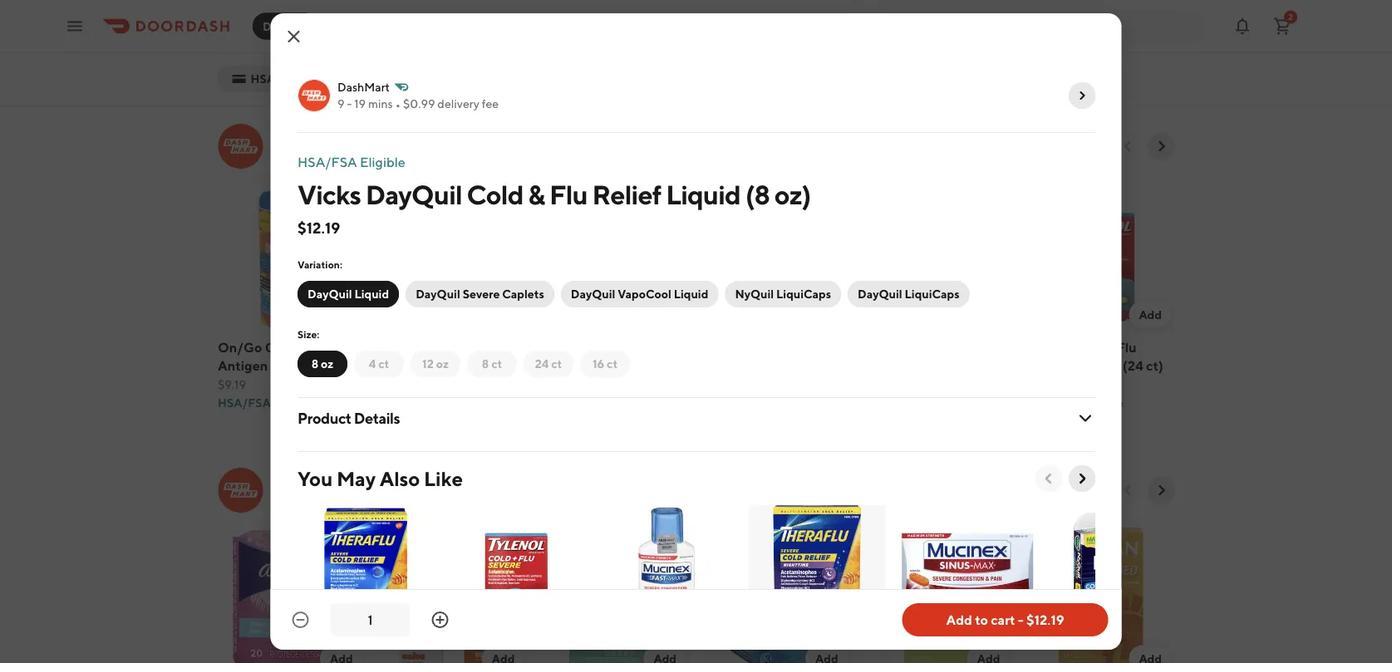 Task type: locate. For each thing, give the bounding box(es) containing it.
0 vertical spatial packets
[[581, 394, 630, 410]]

0 vertical spatial -
[[347, 97, 352, 111]]

previous button of carousel image
[[1041, 471, 1057, 487], [1120, 482, 1137, 499]]

theraflu inside theraflu nighttime severe honey lemon multi-symptom cold relief packets (6 ct)
[[541, 339, 593, 355]]

1 horizontal spatial (6
[[755, 431, 768, 447]]

caplets inside tylenol cold + flu severe caplets (24 ct)
[[1072, 358, 1120, 373]]

1 horizontal spatial tylenol cold + flu severe caplets (24 ct) image
[[1027, 183, 1175, 331]]

ct) inside tylenol cold + flu severe caplets (24 ct)
[[1146, 358, 1163, 373]]

1 vertical spatial honey
[[729, 376, 770, 392]]

eligible down essentials
[[360, 154, 405, 170]]

1 horizontal spatial 24
[[535, 357, 549, 371]]

dayquil inside dayquil vapocool liquid button
[[571, 287, 615, 301]]

theraflu for severe
[[541, 339, 593, 355]]

0 vertical spatial theraflu multi-symptom green tea and honey lemon flavors severe cold medicine powder packets (6 ct) image
[[703, 183, 852, 331]]

oz inside 12 oz button
[[436, 357, 448, 371]]

0 vertical spatial 24
[[269, 0, 285, 11]]

multi- up green
[[758, 339, 796, 355]]

0 vertical spatial from dashmart
[[277, 152, 372, 168]]

0 vertical spatial multi-
[[758, 339, 796, 355]]

theraflu up 24 ct
[[541, 339, 593, 355]]

8 inside 8 oz button
[[311, 357, 318, 371]]

1 horizontal spatial honey
[[729, 376, 770, 392]]

1 text field
[[340, 611, 400, 629]]

0 vertical spatial honey
[[586, 358, 627, 373]]

oz for 12 oz
[[436, 357, 448, 371]]

add for vicks dayquil cold & flu relief liquid (8 oz)
[[492, 308, 515, 321]]

oz down covid- on the left bottom
[[321, 357, 333, 371]]

3 ct from the left
[[551, 357, 562, 371]]

oz
[[321, 357, 333, 371], [436, 357, 448, 371]]

ct for 24 ct
[[551, 357, 562, 371]]

ct left 24 ct
[[491, 357, 502, 371]]

add up (24
[[1139, 308, 1162, 321]]

• down wellness
[[397, 496, 402, 512]]

• 15 min for intimate wellness
[[397, 496, 444, 512]]

1 items, open order cart image
[[1273, 16, 1293, 36]]

oz) for vicks dayquil cold & flu relief liquid (8 oz)
[[774, 179, 811, 210]]

1 vertical spatial from dashmart
[[277, 496, 372, 512]]

$9.19
[[217, 378, 246, 391]]

dashmart
[[337, 80, 389, 94], [312, 152, 372, 168], [312, 496, 372, 512]]

1 vertical spatial hsa/fsa eligible
[[297, 154, 405, 170]]

8 for 8 ct
[[482, 357, 489, 371]]

all
[[1077, 483, 1092, 497]]

from dashmart down stock
[[277, 152, 372, 168]]

$12.19 right the cart at the right bottom of the page
[[1027, 612, 1065, 628]]

hsa/fsa inside on/go one covid-19 antigen home test $9.19 hsa/fsa eligible
[[217, 396, 271, 410]]

0 horizontal spatial previous button of carousel image
[[1041, 471, 1057, 487]]

2 15 from the top
[[405, 496, 418, 512]]

dayquil for dayquil liquicaps
[[858, 287, 902, 301]]

dayquil liquid
[[307, 287, 389, 301]]

1 vertical spatial oz)
[[500, 358, 519, 373]]

1 horizontal spatial liquicaps
[[905, 287, 959, 301]]

1 vertical spatial symptom
[[580, 376, 639, 392]]

oz) inside vicks dayquil cold & flu relief liquid (8 oz) $12.19 hsa/fsa eligible
[[500, 358, 519, 373]]

- inside button
[[1018, 612, 1024, 628]]

dashmart up mins
[[337, 80, 389, 94]]

1 vertical spatial theraflu multi-symptom green tea and honey lemon flavors severe cold medicine powder packets (6 ct) image
[[297, 506, 434, 643]]

2 button
[[1266, 10, 1300, 43]]

flonase 24 hour allergy relief spray $21.99
[[217, 0, 366, 47]]

& for vicks dayquil cold & flu relief liquid (8 oz) $12.19 hsa/fsa eligible
[[502, 339, 510, 355]]

trojan premium lubricated condoms ultra ribbed (12 ct) image
[[1027, 527, 1175, 663]]

always pure cotton with flexfoam size 5 extra heavy overnight with wings pads (18 ct) image
[[541, 527, 690, 663]]

in
[[277, 125, 295, 149]]

0 vertical spatial from
[[277, 152, 309, 168]]

24 up spray
[[269, 0, 285, 11]]

hsa/fsa down close 'image'
[[251, 72, 304, 86]]

symptom inside "theraflu multi- symptom green tea and honey lemon flavors severe cold medicine powder packets (6 ct)"
[[703, 358, 762, 373]]

vicks up 4 ct
[[379, 339, 413, 355]]

honey down nighttime
[[586, 358, 627, 373]]

theraflu nighttime severe honey lemon multi-symptom cold relief packets (6 ct) image
[[541, 183, 690, 331], [749, 506, 886, 643]]

(8 inside dialog
[[745, 179, 769, 210]]

1 horizontal spatial vicks
[[379, 339, 413, 355]]

0 vertical spatial min
[[421, 152, 444, 168]]

1 horizontal spatial multi-
[[758, 339, 796, 355]]

symptom inside theraflu nighttime severe honey lemon multi-symptom cold relief packets (6 ct)
[[580, 376, 639, 392]]

• 15 min down essentials
[[397, 152, 444, 168]]

fee
[[482, 97, 499, 111]]

2 vertical spatial dashmart
[[312, 496, 372, 512]]

0 horizontal spatial 8
[[311, 357, 318, 371]]

dashmart down may
[[312, 496, 372, 512]]

relief
[[217, 13, 254, 29], [592, 179, 661, 210], [402, 358, 439, 373], [541, 394, 578, 410]]

2 • from the top
[[397, 496, 402, 512]]

0 vertical spatial (8
[[745, 179, 769, 210]]

hsa/fsa down stock
[[297, 154, 357, 170]]

8 right 12 oz button
[[482, 357, 489, 371]]

mucinex fast-max maximum strength severe liquid congestion & cough medicine (6 oz) image
[[598, 506, 735, 643]]

16 ct button
[[580, 351, 630, 377]]

from dashmart down the intimate
[[277, 496, 372, 512]]

add button
[[320, 302, 363, 328], [320, 302, 363, 328], [482, 302, 524, 328], [482, 302, 524, 328], [643, 302, 686, 328], [643, 302, 686, 328], [805, 302, 848, 328], [805, 302, 848, 328], [1129, 302, 1172, 328], [1129, 302, 1172, 328]]

1 vertical spatial (8
[[484, 358, 497, 373]]

2 • 15 min from the top
[[397, 496, 444, 512]]

1 15 from the top
[[405, 152, 418, 168]]

powder
[[764, 413, 811, 428]]

• for stock
[[397, 152, 402, 168]]

(48
[[1114, 13, 1135, 29]]

1 horizontal spatial symptom
[[703, 358, 762, 373]]

0 vertical spatial caplets
[[502, 287, 544, 301]]

oz right 12
[[436, 357, 448, 371]]

soft
[[1096, 0, 1122, 11]]

•
[[397, 152, 402, 168], [397, 496, 402, 512]]

24 ct
[[535, 357, 562, 371]]

ct) inside puffs ultra soft 2-ply facial tissues (48 ct)
[[1138, 13, 1155, 29]]

2 ct from the left
[[491, 357, 502, 371]]

add down vapocool
[[653, 308, 676, 321]]

caplets up 24 ct
[[502, 287, 544, 301]]

add left to
[[947, 612, 973, 628]]

1 horizontal spatial oz
[[436, 357, 448, 371]]

1 vertical spatial 19
[[345, 339, 358, 355]]

add inside add to cart - $12.19 button
[[947, 612, 973, 628]]

0 horizontal spatial tylenol cold + flu severe caplets (24 ct) image
[[448, 506, 585, 643]]

dashmart for stock
[[312, 152, 372, 168]]

1 liquicaps from the left
[[776, 287, 831, 301]]

- right the cart at the right bottom of the page
[[1018, 612, 1024, 628]]

theraflu nighttime severe honey lemon multi-symptom cold relief packets (6 ct) image inside vicks dayquil cold & flu relief liquid (8 oz) dialog
[[749, 506, 886, 643]]

dayquil inside vicks dayquil cold & flu relief liquid (8 oz) $12.19 hsa/fsa eligible
[[416, 339, 466, 355]]

1 • 15 min from the top
[[397, 152, 444, 168]]

1 vertical spatial dashmart
[[312, 152, 372, 168]]

hsa/fsa eligible
[[379, 70, 476, 84], [297, 154, 405, 170], [1027, 396, 1124, 410]]

flu inside dialog
[[549, 179, 587, 210]]

honey up flavors
[[729, 376, 770, 392]]

ct) inside theraflu nighttime severe honey lemon multi-symptom cold relief packets (6 ct)
[[648, 394, 665, 410]]

hsa/fsa eligible down in stock essentials
[[297, 154, 405, 170]]

delivery
[[263, 19, 308, 33]]

1 vertical spatial theraflu nighttime severe honey lemon multi-symptom cold relief packets (6 ct) image
[[749, 506, 886, 643]]

0 vertical spatial • 15 min
[[397, 152, 444, 168]]

1 vertical spatial (6
[[755, 431, 768, 447]]

1 horizontal spatial flu
[[549, 179, 587, 210]]

dayquil inside dayquil severe caplets button
[[415, 287, 460, 301]]

&
[[528, 179, 544, 210], [502, 339, 510, 355]]

you
[[297, 467, 332, 491]]

19
[[354, 97, 365, 111], [345, 339, 358, 355]]

4
[[369, 357, 376, 371]]

product details
[[297, 409, 400, 427]]

over
[[330, 72, 357, 86]]

hsa/fsa down $9.19 on the bottom left of page
[[217, 396, 271, 410]]

dayquil liquicaps button
[[848, 281, 969, 308]]

2 horizontal spatial flu
[[1117, 339, 1137, 355]]

covid-
[[294, 339, 345, 355]]

8 oz button
[[297, 351, 347, 377]]

eligible down 12 oz button
[[435, 396, 476, 410]]

green
[[765, 358, 804, 373]]

min
[[421, 152, 444, 168], [421, 496, 444, 512]]

0 horizontal spatial liquicaps
[[776, 287, 831, 301]]

medicine
[[703, 413, 761, 428]]

0 vertical spatial oz)
[[774, 179, 811, 210]]

2 min from the top
[[421, 496, 444, 512]]

0 horizontal spatial flu
[[379, 358, 399, 373]]

0 horizontal spatial oz)
[[500, 358, 519, 373]]

1 vertical spatial • 15 min
[[397, 496, 444, 512]]

0 horizontal spatial next button of carousel image
[[1074, 471, 1090, 487]]

multi- up "$9.69"
[[541, 376, 580, 392]]

liquicaps for nyquil liquicaps
[[776, 287, 831, 301]]

(8 for vicks dayquil cold & flu relief liquid (8 oz)
[[745, 179, 769, 210]]

1 vertical spatial •
[[397, 496, 402, 512]]

(6 down nighttime
[[632, 394, 646, 410]]

• 15 min for in stock essentials
[[397, 152, 444, 168]]

1 vertical spatial tylenol cold + flu severe caplets (24 ct) image
[[448, 506, 585, 643]]

1 vertical spatial from
[[277, 496, 309, 512]]

0 vertical spatial hsa/fsa eligible
[[379, 70, 476, 84]]

nyquil liquicaps
[[735, 287, 831, 301]]

1 vertical spatial $12.19
[[379, 378, 411, 391]]

liquicaps for dayquil liquicaps
[[905, 287, 959, 301]]

severe up the 'powder'
[[751, 394, 793, 410]]

vicks down stock
[[297, 179, 361, 210]]

ct) right (24
[[1146, 358, 1163, 373]]

8 down covid- on the left bottom
[[311, 357, 318, 371]]

$12.19 up variation:
[[297, 219, 340, 237]]

1 horizontal spatial $12.19
[[379, 378, 411, 391]]

hsa/fsa eligible down tylenol cold + flu severe caplets (24 ct)
[[1027, 396, 1124, 410]]

vicks inside dialog
[[297, 179, 361, 210]]

8 inside 8 ct button
[[482, 357, 489, 371]]

$3.59
[[865, 396, 895, 410]]

dashmart inside vicks dayquil cold & flu relief liquid (8 oz) dialog
[[337, 80, 389, 94]]

caplets down "+"
[[1072, 358, 1120, 373]]

$21.99
[[217, 33, 252, 47]]

1 horizontal spatial theraflu multi-symptom green tea and honey lemon flavors severe cold medicine powder packets (6 ct) image
[[703, 183, 852, 331]]

hsa/fsa down 12
[[379, 396, 432, 410]]

1 vertical spatial packets
[[703, 431, 752, 447]]

2 from dashmart from the top
[[277, 496, 372, 512]]

add down dayquil liquid button
[[330, 308, 353, 321]]

12 oz
[[422, 357, 448, 371]]

puffs
[[1027, 0, 1059, 11]]

theraflu up "and"
[[703, 339, 755, 355]]

0 horizontal spatial (8
[[484, 358, 497, 373]]

dayquil liquid button
[[297, 281, 399, 308]]

1 horizontal spatial oz)
[[774, 179, 811, 210]]

1 horizontal spatial theraflu
[[703, 339, 755, 355]]

0 horizontal spatial lemon
[[630, 358, 673, 373]]

1 vertical spatial 15
[[405, 496, 418, 512]]

packets down medicine
[[703, 431, 752, 447]]

previous button of carousel image right all
[[1120, 482, 1137, 499]]

from
[[277, 152, 309, 168], [277, 496, 309, 512]]

1 oz from the left
[[321, 357, 333, 371]]

tylenol cold + flu severe caplets (24 ct) image
[[1027, 183, 1175, 331], [448, 506, 585, 643]]

add
[[330, 308, 353, 321], [492, 308, 515, 321], [653, 308, 676, 321], [815, 308, 838, 321], [1139, 308, 1162, 321], [947, 612, 973, 628]]

vicks dayquil cold & flu relief liquid (8 oz) image
[[379, 183, 528, 331]]

15 down essentials
[[405, 152, 418, 168]]

0 vertical spatial flu
[[549, 179, 587, 210]]

1 horizontal spatial theraflu nighttime severe honey lemon multi-symptom cold relief packets (6 ct) image
[[749, 506, 886, 643]]

dayquil for dayquil vapocool liquid
[[571, 287, 615, 301]]

vicks inside vicks dayquil cold & flu relief liquid (8 oz) $12.19 hsa/fsa eligible
[[379, 339, 413, 355]]

$12.19 down 4 ct button
[[379, 378, 411, 391]]

from down the intimate
[[277, 496, 309, 512]]

2 8 from the left
[[482, 357, 489, 371]]

close image
[[284, 27, 304, 47]]

from dashmart
[[277, 152, 372, 168], [277, 496, 372, 512]]

liquicaps
[[776, 287, 831, 301], [905, 287, 959, 301]]

(6 inside "theraflu multi- symptom green tea and honey lemon flavors severe cold medicine powder packets (6 ct)"
[[755, 431, 768, 447]]

home
[[270, 358, 308, 373]]

1 horizontal spatial caplets
[[1072, 358, 1120, 373]]

honey inside "theraflu multi- symptom green tea and honey lemon flavors severe cold medicine powder packets (6 ct)"
[[729, 376, 770, 392]]

0 horizontal spatial theraflu nighttime severe honey lemon multi-symptom cold relief packets (6 ct) image
[[541, 183, 690, 331]]

0 vertical spatial 19
[[354, 97, 365, 111]]

2 theraflu from the left
[[703, 339, 755, 355]]

symptom up "and"
[[703, 358, 762, 373]]

1 horizontal spatial &
[[528, 179, 544, 210]]

add for theraflu nighttime severe honey lemon multi-symptom cold relief packets (6 ct)
[[653, 308, 676, 321]]

24 up "$9.69"
[[535, 357, 549, 371]]

2 from from the top
[[277, 496, 309, 512]]

& for vicks dayquil cold & flu relief liquid (8 oz)
[[528, 179, 544, 210]]

ct) down nighttime
[[648, 394, 665, 410]]

1 horizontal spatial -
[[1018, 612, 1024, 628]]

oz for 8 oz
[[321, 357, 333, 371]]

packets inside "theraflu multi- symptom green tea and honey lemon flavors severe cold medicine powder packets (6 ct)"
[[703, 431, 752, 447]]

0 vertical spatial lemon
[[630, 358, 673, 373]]

+
[[1107, 339, 1114, 355]]

hsa/fsa eligible up $0.99
[[379, 70, 476, 84]]

theraflu multi-symptom green tea and honey lemon flavors severe cold medicine powder packets (6 ct) image
[[703, 183, 852, 331], [297, 506, 434, 643]]

• 15 min
[[397, 152, 444, 168], [397, 496, 444, 512]]

hsa/fsa up ·
[[379, 70, 432, 84]]

1 vertical spatial min
[[421, 496, 444, 512]]

0 horizontal spatial &
[[502, 339, 510, 355]]

0 vertical spatial dashmart
[[337, 80, 389, 94]]

1 horizontal spatial (8
[[745, 179, 769, 210]]

open menu image
[[65, 16, 85, 36]]

0 horizontal spatial multi-
[[541, 376, 580, 392]]

2 oz from the left
[[436, 357, 448, 371]]

severe up 8 ct
[[462, 287, 500, 301]]

1 horizontal spatial lemon
[[772, 376, 815, 392]]

lemon inside theraflu nighttime severe honey lemon multi-symptom cold relief packets (6 ct)
[[630, 358, 673, 373]]

caplets
[[502, 287, 544, 301], [1072, 358, 1120, 373]]

0 vertical spatial tylenol cold + flu severe caplets (24 ct) image
[[1027, 183, 1175, 331]]

ct) down the 'powder'
[[771, 431, 788, 447]]

see all link
[[1045, 477, 1102, 504]]

severe inside tylenol cold + flu severe caplets (24 ct)
[[1027, 358, 1069, 373]]

over 4.5
[[330, 72, 377, 86]]

0 horizontal spatial oz
[[321, 357, 333, 371]]

dashmart down stock
[[312, 152, 372, 168]]

1 8 from the left
[[311, 357, 318, 371]]

1 from dashmart from the top
[[277, 152, 372, 168]]

vicks
[[297, 179, 361, 210], [379, 339, 413, 355]]

dayquil inside dayquil liquid button
[[307, 287, 352, 301]]

1 from from the top
[[277, 152, 309, 168]]

0 horizontal spatial 24
[[269, 0, 285, 11]]

oz) inside dialog
[[774, 179, 811, 210]]

see
[[1055, 483, 1075, 497]]

in stock essentials
[[277, 125, 447, 149]]

ct for 16 ct
[[607, 357, 617, 371]]

nyquil liquicaps button
[[725, 281, 841, 308]]

1 horizontal spatial 8
[[482, 357, 489, 371]]

2 liquicaps from the left
[[905, 287, 959, 301]]

1 vertical spatial -
[[1018, 612, 1024, 628]]

mucinex sinus-max maximum strength severe congestion & pain caplets (20 ct) image
[[899, 506, 1036, 643]]

dayquil
[[365, 179, 462, 210], [307, 287, 352, 301], [415, 287, 460, 301], [571, 287, 615, 301], [858, 287, 902, 301], [416, 339, 466, 355]]

multi-
[[758, 339, 796, 355], [541, 376, 580, 392]]

from down in
[[277, 152, 309, 168]]

8
[[311, 357, 318, 371], [482, 357, 489, 371]]

halls relief honey lemon cough drops (30 ct) image
[[865, 183, 1013, 331]]

puffs ultra soft 2-ply facial tissues (48 ct)
[[1027, 0, 1158, 29]]

(6 inside theraflu nighttime severe honey lemon multi-symptom cold relief packets (6 ct)
[[632, 394, 646, 410]]

lemon down nighttime
[[630, 358, 673, 373]]

from for intimate
[[277, 496, 309, 512]]

cold
[[467, 179, 523, 210], [469, 339, 499, 355], [1074, 339, 1104, 355], [642, 376, 671, 392], [796, 394, 826, 410]]

flu inside tylenol cold + flu severe caplets (24 ct)
[[1117, 339, 1137, 355]]

1 vertical spatial 24
[[535, 357, 549, 371]]

add down dayquil severe caplets button
[[492, 308, 515, 321]]

(6
[[632, 394, 646, 410], [755, 431, 768, 447]]

lemon down green
[[772, 376, 815, 392]]

1 min from the top
[[421, 152, 444, 168]]

- right 9
[[347, 97, 352, 111]]

0 horizontal spatial vicks
[[297, 179, 361, 210]]

(8 inside vicks dayquil cold & flu relief liquid (8 oz) $12.19 hsa/fsa eligible
[[484, 358, 497, 373]]

0 vertical spatial theraflu nighttime severe honey lemon multi-symptom cold relief packets (6 ct) image
[[541, 183, 690, 331]]

ct)
[[1138, 13, 1155, 29], [1146, 358, 1163, 373], [648, 394, 665, 410], [771, 431, 788, 447]]

• down essentials
[[397, 152, 402, 168]]

• 15 min down wellness
[[397, 496, 444, 512]]

0 horizontal spatial caplets
[[502, 287, 544, 301]]

severe left 16 on the left bottom
[[541, 358, 584, 373]]

dayquil for dayquil liquid
[[307, 287, 352, 301]]

honey
[[586, 358, 627, 373], [729, 376, 770, 392]]

hsa/fsa eligible inside vicks dayquil cold & flu relief liquid (8 oz) dialog
[[297, 154, 405, 170]]

from for in
[[277, 152, 309, 168]]

2 vertical spatial $12.19
[[1027, 612, 1065, 628]]

ct right 16 on the left bottom
[[607, 357, 617, 371]]

severe down "tylenol"
[[1027, 358, 1069, 373]]

cart
[[991, 612, 1016, 628]]

eligible down home
[[273, 396, 314, 410]]

(6 down the 'powder'
[[755, 431, 768, 447]]

test
[[310, 358, 337, 373]]

oz inside 8 oz button
[[321, 357, 333, 371]]

next button of carousel image
[[1074, 471, 1090, 487], [1154, 482, 1170, 499]]

hsa/fsa down "tylenol"
[[1027, 396, 1080, 410]]

1 • from the top
[[397, 152, 402, 168]]

min down like
[[421, 496, 444, 512]]

0 horizontal spatial -
[[347, 97, 352, 111]]

previous button of carousel image left all
[[1041, 471, 1057, 487]]

oz)
[[774, 179, 811, 210], [500, 358, 519, 373]]

severe inside "theraflu multi- symptom green tea and honey lemon flavors severe cold medicine powder packets (6 ct)"
[[751, 394, 793, 410]]

dashmart for wellness
[[312, 496, 372, 512]]

0 horizontal spatial symptom
[[580, 376, 639, 392]]

packets
[[581, 394, 630, 410], [703, 431, 752, 447]]

ct right 4
[[378, 357, 389, 371]]

1 horizontal spatial packets
[[703, 431, 752, 447]]

cold inside dialog
[[467, 179, 523, 210]]

symptom down 16 ct
[[580, 376, 639, 392]]

nighttime
[[596, 339, 660, 355]]

liquid inside vicks dayquil cold & flu relief liquid (8 oz) $12.19 hsa/fsa eligible
[[442, 358, 481, 373]]

1 horizontal spatial next button of carousel image
[[1154, 482, 1170, 499]]

2 horizontal spatial $12.19
[[1027, 612, 1065, 628]]

dayquil inside dayquil liquicaps button
[[858, 287, 902, 301]]

packets down 16 ct button
[[581, 394, 630, 410]]

cold inside vicks dayquil cold & flu relief liquid (8 oz) $12.19 hsa/fsa eligible
[[469, 339, 499, 355]]

flu inside vicks dayquil cold & flu relief liquid (8 oz) $12.19 hsa/fsa eligible
[[379, 358, 399, 373]]

severe inside theraflu nighttime severe honey lemon multi-symptom cold relief packets (6 ct)
[[541, 358, 584, 373]]

& inside vicks dayquil cold & flu relief liquid (8 oz) dialog
[[528, 179, 544, 210]]

0 vertical spatial &
[[528, 179, 544, 210]]

stock
[[299, 125, 351, 149]]

hsa/fsa inside vicks dayquil cold & flu relief liquid (8 oz) $12.19 hsa/fsa eligible
[[379, 396, 432, 410]]

hsa/fsa
[[379, 70, 432, 84], [251, 72, 304, 86], [297, 154, 357, 170], [217, 396, 271, 410], [379, 396, 432, 410], [1027, 396, 1080, 410]]

1 theraflu from the left
[[541, 339, 593, 355]]

theraflu inside "theraflu multi- symptom green tea and honey lemon flavors severe cold medicine powder packets (6 ct)"
[[703, 339, 755, 355]]

relief inside flonase 24 hour allergy relief spray $21.99
[[217, 13, 254, 29]]

0 vertical spatial vicks
[[297, 179, 361, 210]]

go to store page image
[[1075, 89, 1089, 102]]

0 horizontal spatial theraflu
[[541, 339, 593, 355]]

hello cake so-low men's lotion (1.7 oz) image
[[379, 527, 528, 663]]

vicks dayquil cold & flu relief liquid (8 oz)
[[297, 179, 811, 210]]

15 down wellness
[[405, 496, 418, 512]]

1 ct from the left
[[378, 357, 389, 371]]

hour
[[287, 0, 319, 11]]

4 ct from the left
[[607, 357, 617, 371]]

1 vertical spatial lemon
[[772, 376, 815, 392]]

0 vertical spatial •
[[397, 152, 402, 168]]

1 vertical spatial flu
[[1117, 339, 1137, 355]]

tea
[[806, 358, 828, 373]]

2 vertical spatial flu
[[379, 358, 399, 373]]

liquid
[[666, 179, 740, 210], [354, 287, 389, 301], [674, 287, 708, 301], [442, 358, 481, 373]]

ct) down ply
[[1138, 13, 1155, 29]]

& inside vicks dayquil cold & flu relief liquid (8 oz) $12.19 hsa/fsa eligible
[[502, 339, 510, 355]]

delivery button
[[253, 13, 318, 39]]

$9.69
[[541, 396, 572, 410]]

min down essentials
[[421, 152, 444, 168]]

0 horizontal spatial (6
[[632, 394, 646, 410]]

$12.19
[[297, 219, 340, 237], [379, 378, 411, 391], [1027, 612, 1065, 628]]

ct up "$9.69"
[[551, 357, 562, 371]]

0 vertical spatial 15
[[405, 152, 418, 168]]

1 vertical spatial vicks
[[379, 339, 413, 355]]



Task type: describe. For each thing, give the bounding box(es) containing it.
vapocool
[[618, 287, 671, 301]]

add to cart - $12.19
[[947, 612, 1065, 628]]

4 ct button
[[354, 351, 404, 377]]

increase quantity by 1 image
[[430, 610, 450, 630]]

dayquil liquicaps
[[858, 287, 959, 301]]

ct for 8 ct
[[491, 357, 502, 371]]

to
[[976, 612, 988, 628]]

min for intimate wellness
[[421, 496, 444, 512]]

also
[[379, 467, 420, 491]]

flavors
[[703, 394, 748, 410]]

relief inside vicks dayquil cold & flu relief liquid (8 oz) $12.19 hsa/fsa eligible
[[402, 358, 439, 373]]

- inside 9 - 19 mins · $0.99 delivery fee
[[347, 97, 352, 111]]

and
[[703, 376, 726, 392]]

ultra
[[1062, 0, 1094, 11]]

2
[[1289, 12, 1294, 22]]

• for wellness
[[397, 496, 402, 512]]

relief inside theraflu nighttime severe honey lemon multi-symptom cold relief packets (6 ct)
[[541, 394, 578, 410]]

facial
[[1027, 13, 1063, 29]]

24 ct button
[[523, 351, 573, 377]]

tylenol cold + flu severe caplets (24 ct)
[[1027, 339, 1163, 373]]

liquid inside dayquil vapocool liquid button
[[674, 287, 708, 301]]

(8 for vicks dayquil cold & flu relief liquid (8 oz) $12.19 hsa/fsa eligible
[[484, 358, 497, 373]]

delivery
[[437, 97, 479, 111]]

2 vertical spatial hsa/fsa eligible
[[1027, 396, 1124, 410]]

on/go
[[217, 339, 262, 355]]

15 for intimate wellness
[[405, 496, 418, 512]]

add for tylenol cold + flu severe caplets (24 ct)
[[1139, 308, 1162, 321]]

dayquil severe caplets button
[[405, 281, 554, 308]]

tylenol
[[1027, 339, 1072, 355]]

dayquil severe caplets
[[415, 287, 544, 301]]

add down nyquil liquicaps button
[[815, 308, 838, 321]]

tissues
[[1066, 13, 1111, 29]]

hsa/fsa inside 'button'
[[251, 72, 304, 86]]

previous button of carousel image
[[1120, 138, 1137, 155]]

4.5
[[360, 72, 377, 86]]

flu for vicks dayquil cold & flu relief liquid (8 oz)
[[549, 179, 587, 210]]

spray
[[257, 13, 292, 29]]

allergy
[[321, 0, 366, 11]]

flu for vicks dayquil cold & flu relief liquid (8 oz) $12.19 hsa/fsa eligible
[[379, 358, 399, 373]]

you may also like
[[297, 467, 463, 491]]

(24
[[1123, 358, 1143, 373]]

dayquil vapocool liquid button
[[561, 281, 718, 308]]

caplets inside button
[[502, 287, 544, 301]]

ct for 4 ct
[[378, 357, 389, 371]]

ply
[[1139, 0, 1158, 11]]

vicks for vicks dayquil cold & flu relief liquid (8 oz) $12.19 hsa/fsa eligible
[[379, 339, 413, 355]]

oz) for vicks dayquil cold & flu relief liquid (8 oz) $12.19 hsa/fsa eligible
[[500, 358, 519, 373]]

min for in stock essentials
[[421, 152, 444, 168]]

12 oz button
[[410, 351, 460, 377]]

cold inside "theraflu multi- symptom green tea and honey lemon flavors severe cold medicine powder packets (6 ct)"
[[796, 394, 826, 410]]

packets inside theraflu nighttime severe honey lemon multi-symptom cold relief packets (6 ct)
[[581, 394, 630, 410]]

product details button
[[297, 398, 1095, 438]]

hsa/fsa inside vicks dayquil cold & flu relief liquid (8 oz) dialog
[[297, 154, 357, 170]]

mins
[[368, 97, 393, 111]]

8 for 8 oz
[[311, 357, 318, 371]]

eligible inside on/go one covid-19 antigen home test $9.19 hsa/fsa eligible
[[273, 396, 314, 410]]

product
[[297, 409, 351, 427]]

intimate
[[277, 469, 355, 493]]

ct) inside "theraflu multi- symptom green tea and honey lemon flavors severe cold medicine powder packets (6 ct)"
[[771, 431, 788, 447]]

4 ct
[[369, 357, 389, 371]]

flonase
[[217, 0, 266, 11]]

dayquil vapocool liquid
[[571, 287, 708, 301]]

essentials
[[355, 125, 447, 149]]

19 inside 9 - 19 mins · $0.99 delivery fee
[[354, 97, 365, 111]]

0 horizontal spatial theraflu multi-symptom green tea and honey lemon flavors severe cold medicine powder packets (6 ct) image
[[297, 506, 434, 643]]

next button of carousel image
[[1154, 138, 1170, 155]]

stix condoms (12 ct) image
[[865, 527, 1013, 663]]

antigen
[[217, 358, 268, 373]]

8 ct
[[482, 357, 502, 371]]

16
[[592, 357, 604, 371]]

multi- inside "theraflu multi- symptom green tea and honey lemon flavors severe cold medicine powder packets (6 ct)"
[[758, 339, 796, 355]]

lemon inside "theraflu multi- symptom green tea and honey lemon flavors severe cold medicine powder packets (6 ct)"
[[772, 376, 815, 392]]

·
[[396, 93, 400, 115]]

$12.19 inside button
[[1027, 612, 1065, 628]]

see all
[[1055, 483, 1092, 497]]

on/go one covid-19 antigen home test image
[[217, 183, 366, 331]]

one
[[265, 339, 292, 355]]

notification bell image
[[1233, 16, 1253, 36]]

cold inside tylenol cold + flu severe caplets (24 ct)
[[1074, 339, 1104, 355]]

24 inside button
[[535, 357, 549, 371]]

dashmart image
[[297, 79, 330, 112]]

add for on/go one covid-19 antigen home test
[[330, 308, 353, 321]]

theraflu multi- symptom green tea and honey lemon flavors severe cold medicine powder packets (6 ct)
[[703, 339, 828, 447]]

add to cart - $12.19 button
[[903, 604, 1109, 637]]

eligible down tylenol cold + flu severe caplets (24 ct)
[[1082, 396, 1124, 410]]

cold inside theraflu nighttime severe honey lemon multi-symptom cold relief packets (6 ct)
[[642, 376, 671, 392]]

eligible up delivery
[[435, 70, 476, 84]]

variation:
[[297, 259, 342, 270]]

may
[[336, 467, 375, 491]]

wellness
[[359, 469, 443, 493]]

relief inside dialog
[[592, 179, 661, 210]]

decrease quantity by 1 image
[[291, 610, 311, 630]]

16 ct
[[592, 357, 617, 371]]

honey inside theraflu nighttime severe honey lemon multi-symptom cold relief packets (6 ct)
[[586, 358, 627, 373]]

$12.19 inside vicks dayquil cold & flu relief liquid (8 oz) $12.19 hsa/fsa eligible
[[379, 378, 411, 391]]

0 vertical spatial $12.19
[[297, 219, 340, 237]]

9
[[337, 97, 344, 111]]

theraflu nighttime severe honey lemon multi-symptom cold relief packets (6 ct)
[[541, 339, 673, 410]]

tylenol cold + flu severe caplets (24 ct) image inside vicks dayquil cold & flu relief liquid (8 oz) dialog
[[448, 506, 585, 643]]

vicks dayquil cold & flu relief liquid (8 oz) $12.19 hsa/fsa eligible
[[379, 339, 519, 410]]

1 horizontal spatial previous button of carousel image
[[1120, 482, 1137, 499]]

liquid inside dayquil liquid button
[[354, 287, 389, 301]]

multi- inside theraflu nighttime severe honey lemon multi-symptom cold relief packets (6 ct)
[[541, 376, 580, 392]]

vicks for vicks dayquil cold & flu relief liquid (8 oz)
[[297, 179, 361, 210]]

eligible inside vicks dayquil cold & flu relief liquid (8 oz) dialog
[[360, 154, 405, 170]]

nyquil
[[735, 287, 774, 301]]

24 inside flonase 24 hour allergy relief spray $21.99
[[269, 0, 285, 11]]

eligible inside vicks dayquil cold & flu relief liquid (8 oz) $12.19 hsa/fsa eligible
[[435, 396, 476, 410]]

9 - 19 mins · $0.99 delivery fee
[[337, 93, 499, 115]]

2-
[[1125, 0, 1139, 11]]

from dashmart for in
[[277, 152, 372, 168]]

next button of carousel image for the right previous button of carousel icon
[[1154, 482, 1170, 499]]

from dashmart for intimate
[[277, 496, 372, 512]]

hsa/fsa button
[[217, 66, 314, 92]]

always infinity flexfoam with wings unscented pads extra heavy flow size 3 (28 ct) image
[[703, 527, 852, 663]]

size:
[[297, 328, 319, 340]]

theraflu for symptom
[[703, 339, 755, 355]]

dayquil for dayquil severe caplets
[[415, 287, 460, 301]]

19 inside on/go one covid-19 antigen home test $9.19 hsa/fsa eligible
[[345, 339, 358, 355]]

$0.99
[[403, 97, 435, 111]]

8 ct button
[[467, 351, 517, 377]]

15 for in stock essentials
[[405, 152, 418, 168]]

vicks dayquil cold & flu relief liquid (8 oz) dialog
[[271, 13, 1187, 663]]

always daily thin pantiliners (20 ct) image
[[217, 527, 366, 663]]

details
[[354, 409, 400, 427]]

8 oz
[[311, 357, 333, 371]]

next button of carousel image for leftmost previous button of carousel icon
[[1074, 471, 1090, 487]]

severe inside button
[[462, 287, 500, 301]]

intimate wellness
[[277, 469, 443, 493]]



Task type: vqa. For each thing, say whether or not it's contained in the screenshot.
$$ • Alcohol, Beer
no



